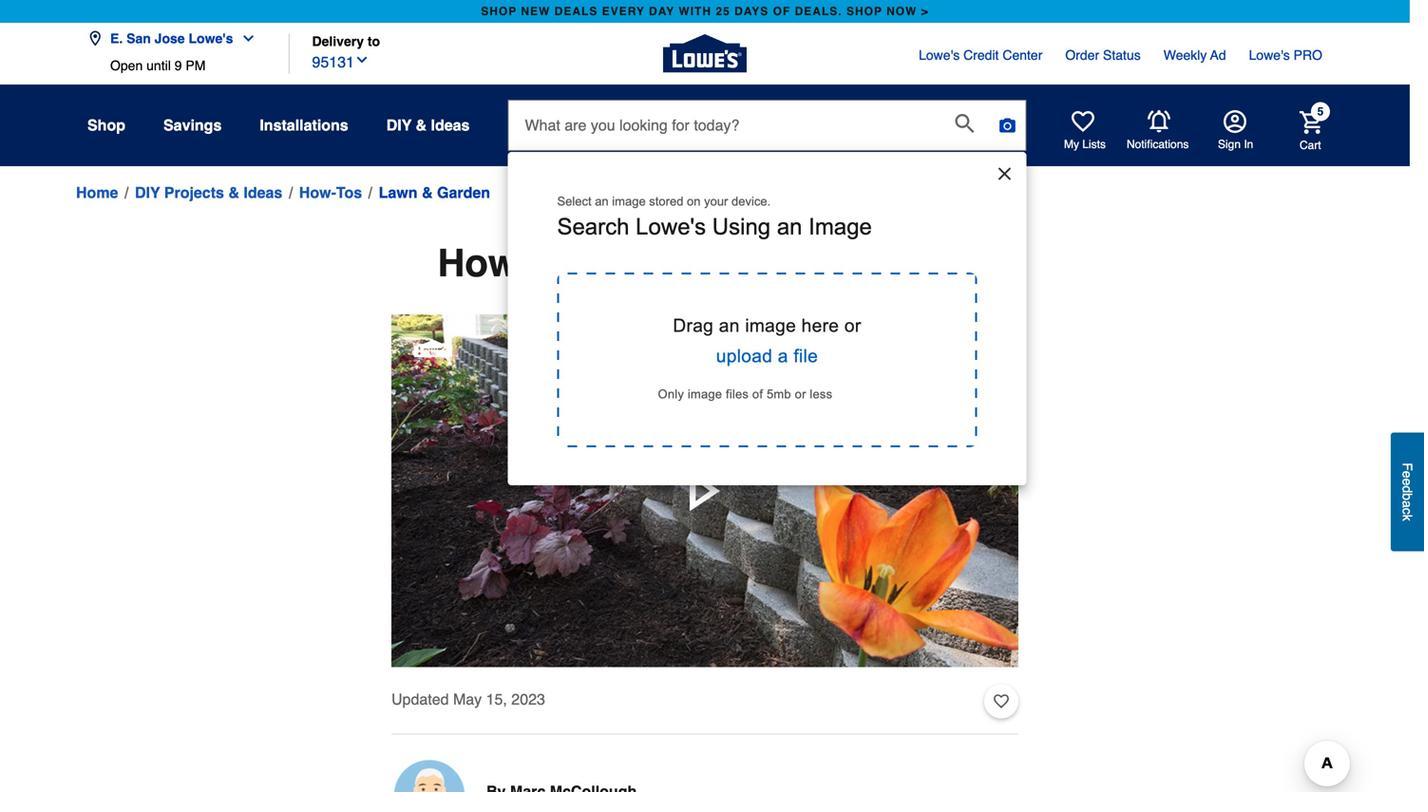 Task type: locate. For each thing, give the bounding box(es) containing it.
1 horizontal spatial an
[[719, 315, 740, 336]]

camera image
[[998, 116, 1017, 135]]

deals.
[[795, 5, 842, 18]]

& inside button
[[416, 116, 427, 134]]

0 vertical spatial diy
[[386, 116, 412, 134]]

&
[[416, 116, 427, 134], [228, 184, 239, 201], [422, 184, 433, 201]]

95131 button
[[312, 49, 370, 74]]

lowe's up "pm"
[[189, 31, 233, 46]]

an up search
[[595, 194, 609, 209]]

day
[[649, 5, 675, 18]]

1 vertical spatial diy
[[135, 184, 160, 201]]

1 horizontal spatial a
[[778, 346, 788, 366]]

using
[[712, 214, 771, 239]]

e up the b
[[1400, 478, 1415, 486]]

chevron down image
[[233, 31, 256, 46], [354, 52, 370, 67]]

1 vertical spatial chevron down image
[[354, 52, 370, 67]]

or left less
[[795, 387, 806, 401]]

0 vertical spatial to
[[368, 34, 380, 49]]

0 horizontal spatial to
[[368, 34, 380, 49]]

& for diy
[[416, 116, 427, 134]]

to
[[368, 34, 380, 49], [528, 241, 564, 285]]

a left file
[[778, 346, 788, 366]]

>
[[921, 5, 929, 18]]

every
[[602, 5, 645, 18]]

0 vertical spatial or
[[844, 315, 861, 336]]

chevron down image right jose
[[233, 31, 256, 46]]

1 horizontal spatial image
[[688, 387, 722, 401]]

5
[[1317, 105, 1324, 118]]

pro
[[1294, 47, 1322, 63]]

heart outline image
[[994, 691, 1009, 712]]

only
[[658, 387, 684, 401]]

ideas
[[431, 116, 470, 134], [244, 184, 282, 201]]

open
[[110, 58, 143, 73]]

e. san jose lowe's
[[110, 31, 233, 46]]

shop left new
[[481, 5, 517, 18]]

1 horizontal spatial chevron down image
[[354, 52, 370, 67]]

search image
[[955, 114, 974, 133]]

installations
[[260, 116, 348, 134]]

0 vertical spatial image
[[612, 194, 646, 209]]

diy left "projects" at the top left of the page
[[135, 184, 160, 201]]

lowe's
[[189, 31, 233, 46], [919, 47, 960, 63], [1249, 47, 1290, 63], [636, 214, 706, 239]]

d
[[1400, 486, 1415, 493]]

an inside drag an image here or upload a file
[[719, 315, 740, 336]]

status
[[1103, 47, 1141, 63]]

updated may 15, 2023
[[391, 691, 545, 708]]

drag
[[673, 315, 714, 336]]

shop left now
[[846, 5, 882, 18]]

2 horizontal spatial a
[[1400, 500, 1415, 508]]

1 horizontal spatial or
[[844, 315, 861, 336]]

0 horizontal spatial image
[[612, 194, 646, 209]]

how-
[[299, 184, 336, 201]]

0 horizontal spatial ideas
[[244, 184, 282, 201]]

0 vertical spatial ideas
[[431, 116, 470, 134]]

lowe's home improvement cart image
[[1300, 111, 1322, 134]]

my lists
[[1064, 138, 1106, 151]]

delivery
[[312, 34, 364, 49]]

an up retaining
[[777, 214, 802, 239]]

lawn & garden link
[[379, 181, 490, 204]]

c
[[1400, 508, 1415, 514]]

weekly
[[1163, 47, 1207, 63]]

2 shop from the left
[[846, 5, 882, 18]]

sign in button
[[1218, 110, 1253, 152]]

& for lawn
[[422, 184, 433, 201]]

pm
[[186, 58, 206, 73]]

may
[[453, 691, 482, 708]]

cart
[[1300, 138, 1321, 152]]

lowe's down the "stored"
[[636, 214, 706, 239]]

& up lawn & garden
[[416, 116, 427, 134]]

diy projects & ideas
[[135, 184, 282, 201]]

1 horizontal spatial ideas
[[431, 116, 470, 134]]

your
[[704, 194, 728, 209]]

2 vertical spatial a
[[1400, 500, 1415, 508]]

1 vertical spatial an
[[777, 214, 802, 239]]

with
[[679, 5, 712, 18]]

0 horizontal spatial or
[[795, 387, 806, 401]]

credit
[[963, 47, 999, 63]]

now
[[886, 5, 917, 18]]

lowe's credit center
[[919, 47, 1042, 63]]

1 vertical spatial image
[[745, 315, 796, 336]]

diy
[[386, 116, 412, 134], [135, 184, 160, 201]]

stored
[[649, 194, 683, 209]]

1 horizontal spatial shop
[[846, 5, 882, 18]]

a up k
[[1400, 500, 1415, 508]]

image
[[612, 194, 646, 209], [745, 315, 796, 336], [688, 387, 722, 401]]

center
[[1003, 47, 1042, 63]]

0 vertical spatial a
[[680, 241, 701, 285]]

0 vertical spatial chevron down image
[[233, 31, 256, 46]]

a down select an image stored on your device. search lowe's using an image
[[680, 241, 701, 285]]

home link
[[76, 181, 118, 204]]

1 horizontal spatial diy
[[386, 116, 412, 134]]

& right "projects" at the top left of the page
[[228, 184, 239, 201]]

0 horizontal spatial an
[[595, 194, 609, 209]]

lowe's left pro
[[1249, 47, 1290, 63]]

on
[[687, 194, 701, 209]]

2 horizontal spatial image
[[745, 315, 796, 336]]

1 vertical spatial or
[[795, 387, 806, 401]]

home
[[76, 184, 118, 201]]

to right delivery
[[368, 34, 380, 49]]

or right here
[[844, 315, 861, 336]]

ideas left "how-"
[[244, 184, 282, 201]]

or inside drag an image here or upload a file
[[844, 315, 861, 336]]

shop
[[481, 5, 517, 18], [846, 5, 882, 18]]

sign
[[1218, 138, 1241, 151]]

5mb
[[767, 387, 791, 401]]

to down search
[[528, 241, 564, 285]]

image inside select an image stored on your device. search lowe's using an image
[[612, 194, 646, 209]]

an
[[595, 194, 609, 209], [777, 214, 802, 239], [719, 315, 740, 336]]

how-tos link
[[299, 181, 362, 204]]

ideas inside button
[[431, 116, 470, 134]]

image up upload
[[745, 315, 796, 336]]

1 vertical spatial a
[[778, 346, 788, 366]]

0 horizontal spatial diy
[[135, 184, 160, 201]]

0 horizontal spatial chevron down image
[[233, 31, 256, 46]]

image left files
[[688, 387, 722, 401]]

ideas up garden on the top left of the page
[[431, 116, 470, 134]]

lowe's left credit
[[919, 47, 960, 63]]

lowe's pro link
[[1249, 46, 1322, 65]]

2 vertical spatial image
[[688, 387, 722, 401]]

chevron down image down delivery to
[[354, 52, 370, 67]]

my
[[1064, 138, 1079, 151]]

an up upload
[[719, 315, 740, 336]]

None search field
[[508, 100, 1026, 169]]

e up d
[[1400, 471, 1415, 478]]

diy inside diy & ideas button
[[386, 116, 412, 134]]

tos
[[336, 184, 362, 201]]

lowe's home improvement lists image
[[1072, 110, 1094, 133]]

diy up lawn
[[386, 116, 412, 134]]

of
[[752, 387, 763, 401]]

sign in
[[1218, 138, 1253, 151]]

1 vertical spatial to
[[528, 241, 564, 285]]

0 horizontal spatial shop
[[481, 5, 517, 18]]

a block retaining wall next to the front porch of a house with new plants and flowers. image
[[391, 314, 1018, 668]]

days
[[734, 5, 769, 18]]

1 shop from the left
[[481, 5, 517, 18]]

to for how
[[528, 241, 564, 285]]

image inside drag an image here or upload a file
[[745, 315, 796, 336]]

jose
[[155, 31, 185, 46]]

weekly ad
[[1163, 47, 1226, 63]]

close image
[[995, 164, 1014, 183]]

image left the "stored"
[[612, 194, 646, 209]]

f
[[1400, 463, 1415, 471]]

lowe's inside button
[[189, 31, 233, 46]]

0 vertical spatial an
[[595, 194, 609, 209]]

1 horizontal spatial to
[[528, 241, 564, 285]]

a
[[680, 241, 701, 285], [778, 346, 788, 366], [1400, 500, 1415, 508]]

build
[[575, 241, 670, 285]]

deals
[[554, 5, 598, 18]]

diy for diy projects & ideas
[[135, 184, 160, 201]]

lowe's pro
[[1249, 47, 1322, 63]]

2 vertical spatial an
[[719, 315, 740, 336]]

1 vertical spatial ideas
[[244, 184, 282, 201]]

& right lawn
[[422, 184, 433, 201]]



Task type: describe. For each thing, give the bounding box(es) containing it.
diy & ideas
[[386, 116, 470, 134]]

lawn
[[379, 184, 418, 201]]

0 horizontal spatial a
[[680, 241, 701, 285]]

lists
[[1082, 138, 1106, 151]]

delivery to
[[312, 34, 380, 49]]

drag an image here or upload a file
[[673, 315, 861, 366]]

diy for diy & ideas
[[386, 116, 412, 134]]

f e e d b a c k
[[1400, 463, 1415, 521]]

only image files of 5mb or less
[[658, 387, 832, 401]]

san
[[126, 31, 151, 46]]

chevron down image inside e. san jose lowe's button
[[233, 31, 256, 46]]

installations button
[[260, 108, 348, 142]]

an for search
[[595, 194, 609, 209]]

order
[[1065, 47, 1099, 63]]

image for search
[[612, 194, 646, 209]]

diy projects & ideas link
[[135, 181, 282, 204]]

diy & ideas button
[[386, 108, 470, 142]]

search
[[557, 214, 629, 239]]

image for file
[[745, 315, 796, 336]]

files
[[726, 387, 749, 401]]

order status
[[1065, 47, 1141, 63]]

select
[[557, 194, 591, 209]]

location image
[[87, 31, 103, 46]]

k
[[1400, 514, 1415, 521]]

select an image stored on your device. search lowe's using an image
[[557, 194, 872, 239]]

my lists link
[[1064, 110, 1106, 152]]

wall
[[896, 241, 972, 285]]

f e e d b a c k button
[[1391, 433, 1424, 551]]

shop button
[[87, 108, 125, 142]]

garden
[[437, 184, 490, 201]]

15,
[[486, 691, 507, 708]]

2 horizontal spatial an
[[777, 214, 802, 239]]

how to build a retaining wall
[[437, 241, 972, 285]]

device.
[[731, 194, 771, 209]]

9
[[175, 58, 182, 73]]

lawn & garden
[[379, 184, 490, 201]]

2 e from the top
[[1400, 478, 1415, 486]]

weekly ad link
[[1163, 46, 1226, 65]]

less
[[810, 387, 832, 401]]

new
[[521, 5, 550, 18]]

Search Query text field
[[509, 101, 940, 150]]

e. san jose lowe's button
[[87, 19, 264, 58]]

lowe's home improvement account image
[[1224, 110, 1246, 133]]

order status link
[[1065, 46, 1141, 65]]

upload
[[716, 346, 773, 366]]

until
[[146, 58, 171, 73]]

a inside button
[[1400, 500, 1415, 508]]

notifications
[[1127, 138, 1189, 151]]

savings
[[163, 116, 222, 134]]

projects
[[164, 184, 224, 201]]

an for file
[[719, 315, 740, 336]]

in
[[1244, 138, 1253, 151]]

file
[[794, 346, 818, 366]]

ad
[[1210, 47, 1226, 63]]

updated
[[391, 691, 449, 708]]

how-tos
[[299, 184, 362, 201]]

to for delivery
[[368, 34, 380, 49]]

b
[[1400, 493, 1415, 500]]

e.
[[110, 31, 123, 46]]

1 e from the top
[[1400, 471, 1415, 478]]

lowe's home improvement notification center image
[[1148, 110, 1170, 133]]

25
[[716, 5, 730, 18]]

a inside drag an image here or upload a file
[[778, 346, 788, 366]]

chevron down image inside the 95131 "button"
[[354, 52, 370, 67]]

shop
[[87, 116, 125, 134]]

image
[[809, 214, 872, 239]]

lowe's inside select an image stored on your device. search lowe's using an image
[[636, 214, 706, 239]]

of
[[773, 5, 791, 18]]

2023
[[511, 691, 545, 708]]

lowe's home improvement logo image
[[663, 12, 747, 95]]

savings button
[[163, 108, 222, 142]]

open until 9 pm
[[110, 58, 206, 73]]

95131
[[312, 53, 354, 71]]

how
[[437, 241, 518, 285]]

retaining
[[712, 241, 885, 285]]

shop new deals every day with 25 days of deals. shop now >
[[481, 5, 929, 18]]

shop new deals every day with 25 days of deals. shop now > link
[[477, 0, 933, 23]]

here
[[801, 315, 839, 336]]



Task type: vqa. For each thing, say whether or not it's contained in the screenshot.
Style
no



